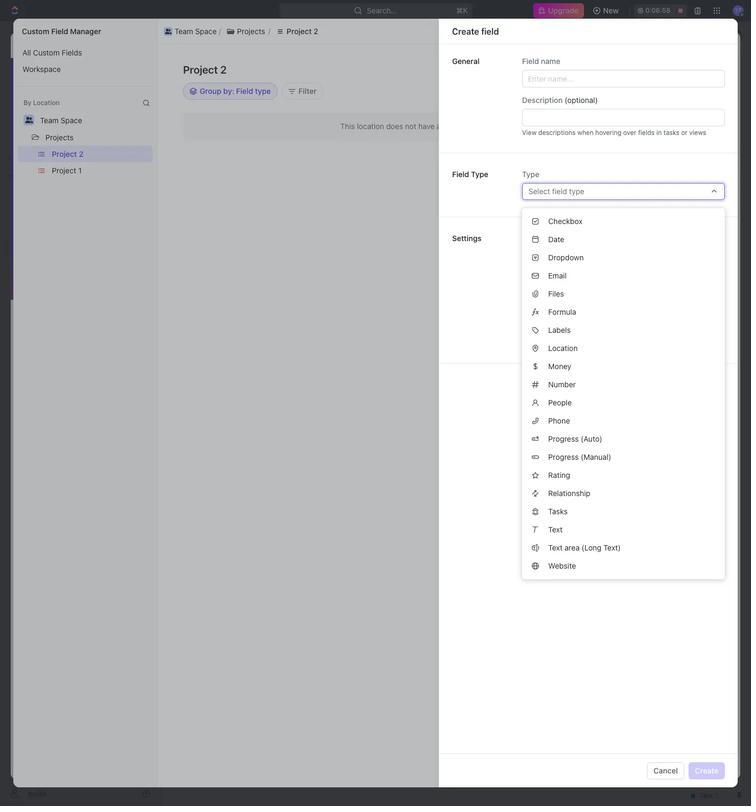 Task type: locate. For each thing, give the bounding box(es) containing it.
2 18 from the top
[[669, 119, 676, 127]]

1 vertical spatial required
[[541, 246, 568, 254]]

general
[[452, 57, 480, 66]]

progress
[[548, 435, 579, 444], [548, 453, 579, 462]]

2 status from the top
[[547, 161, 565, 169]]

0 vertical spatial tasks
[[664, 129, 680, 137]]

0 horizontal spatial add
[[571, 65, 586, 74]]

from down all
[[567, 264, 581, 272]]

0 vertical spatial when
[[578, 129, 594, 137]]

0 vertical spatial list
[[162, 25, 717, 38]]

task
[[690, 68, 706, 77], [689, 292, 703, 300]]

17 mins down views on the top of the page
[[670, 178, 693, 186]]

0 vertical spatial 18
[[669, 101, 676, 109]]

search button
[[568, 96, 610, 111]]

1 vertical spatial progress
[[548, 453, 579, 462]]

workspace button
[[18, 61, 153, 77]]

create new field
[[649, 65, 706, 74]]

1 vertical spatial do
[[647, 204, 655, 212]]

be
[[632, 246, 639, 254], [642, 292, 650, 300], [599, 329, 606, 337]]

cancel button
[[647, 763, 684, 780]]

field
[[481, 26, 499, 36], [617, 65, 632, 74], [691, 65, 706, 74]]

1 vertical spatial guests
[[668, 329, 688, 337]]

1 text from the top
[[548, 525, 563, 534]]

from up the dropdown
[[567, 221, 581, 229]]

1 horizontal spatial be
[[632, 246, 639, 254]]

progress for progress (auto)
[[548, 435, 579, 444]]

you right settings
[[506, 238, 517, 246]]

mins right fields
[[678, 136, 693, 144]]

2 vertical spatial 18
[[669, 136, 676, 144]]

18 mins
[[669, 101, 693, 109], [669, 119, 693, 127], [669, 136, 693, 144]]

workspace. down all
[[557, 264, 592, 272]]

team
[[175, 26, 193, 36], [179, 29, 198, 38], [70, 40, 89, 49], [40, 116, 59, 125]]

location up money
[[548, 344, 578, 353]]

4 mins from the top
[[678, 178, 693, 186]]

your down "view,"
[[697, 329, 710, 337]]

added left power
[[517, 281, 539, 289]]

guests up can
[[575, 318, 598, 327]]

user group image inside the team space link
[[170, 32, 176, 37]]

progress up rating
[[548, 453, 579, 462]]

in right "shown"
[[690, 329, 695, 337]]

2 vertical spatial 18 mins
[[669, 136, 693, 144]]

field inside button
[[691, 65, 706, 74]]

the right all
[[575, 255, 585, 263]]

0 horizontal spatial activity
[[497, 69, 534, 81]]

fields up workspace button
[[62, 48, 82, 57]]

create
[[452, 26, 479, 36], [649, 65, 673, 74], [517, 122, 538, 130], [695, 767, 719, 776]]

activity inside task sidebar navigation tab list
[[714, 84, 735, 90]]

you changed status from complete
[[506, 238, 583, 255]]

1 17 mins from the top
[[670, 178, 693, 186]]

cancel
[[654, 767, 678, 776]]

complete down clickbot on the right top of page
[[514, 187, 543, 195]]

1 the from the left
[[575, 255, 585, 263]]

text)
[[604, 544, 621, 553]]

17 mins up the creating
[[670, 204, 693, 212]]

from up the watcher:
[[567, 119, 581, 127]]

project 2 link
[[281, 28, 329, 41], [162, 40, 193, 49]]

added for added watcher:
[[533, 136, 552, 144]]

files button
[[526, 285, 721, 303]]

0 vertical spatial pinned
[[541, 280, 565, 289]]

0 vertical spatial task
[[690, 68, 706, 77]]

or left views on the top of the page
[[681, 129, 688, 137]]

guests
[[575, 318, 598, 327], [668, 329, 688, 337]]

fields
[[638, 129, 655, 137]]

1 horizontal spatial the
[[636, 255, 646, 263]]

1 horizontal spatial location
[[548, 344, 578, 353]]

progress (manual) button
[[526, 449, 721, 467]]

0 horizontal spatial the
[[575, 255, 585, 263]]

0 horizontal spatial your
[[541, 264, 555, 272]]

1 vertical spatial task
[[689, 292, 703, 300]]

1 horizontal spatial /
[[226, 29, 229, 38]]

custom field manager
[[22, 27, 101, 36]]

the down the filled
[[636, 255, 646, 263]]

you down you changed status from complete
[[506, 264, 517, 272]]

money
[[548, 362, 572, 371]]

to do
[[605, 119, 625, 127], [636, 204, 655, 212]]

create down "⌘k"
[[452, 26, 479, 36]]

text left area at the bottom of page
[[548, 544, 563, 553]]

0 horizontal spatial to do
[[605, 119, 625, 127]]

None text field
[[522, 109, 725, 127]]

team space
[[175, 26, 217, 36], [179, 29, 222, 38], [70, 40, 113, 49], [40, 116, 82, 125]]

in right displayed
[[682, 292, 688, 300]]

new
[[603, 6, 619, 15]]

nov
[[580, 41, 592, 49]]

progress
[[598, 178, 625, 186]]

location up dashboards
[[33, 99, 60, 107]]

4 changed status from from the top
[[517, 204, 583, 212]]

17 down search tasks... text box
[[670, 178, 676, 186]]

progress down the phone
[[548, 435, 579, 444]]

when left hovering
[[578, 129, 594, 137]]

1 vertical spatial workspace.
[[541, 339, 577, 347]]

3 mins from the top
[[678, 136, 693, 144]]

created on nov 17
[[545, 41, 600, 49]]

1 changed from the top
[[519, 119, 545, 127]]

1 horizontal spatial add
[[674, 68, 688, 77]]

2 horizontal spatial tasks
[[664, 129, 680, 137]]

18 for changed status from
[[669, 119, 676, 127]]

1 18 from the top
[[669, 101, 676, 109]]

0 horizontal spatial team space button
[[35, 112, 87, 129]]

4 from from the top
[[567, 204, 581, 212]]

2 type from the left
[[522, 170, 540, 179]]

0 horizontal spatial type
[[471, 170, 489, 179]]

people button
[[526, 394, 721, 412]]

5 status from the top
[[547, 221, 565, 229]]

0 vertical spatial complete
[[514, 187, 543, 195]]

list containing all custom fields
[[13, 44, 157, 77]]

1 pinned from the top
[[541, 280, 565, 289]]

1 horizontal spatial guests
[[668, 329, 688, 337]]

location button
[[526, 340, 721, 358]]

fields inside all custom fields button
[[62, 48, 82, 57]]

labels button
[[526, 321, 721, 340]]

new
[[674, 65, 689, 74]]

0 vertical spatial 17 mins
[[670, 178, 693, 186]]

task left "view,"
[[689, 292, 703, 300]]

field inside 'button'
[[617, 65, 632, 74]]

view
[[522, 129, 537, 137]]

add inside button
[[674, 68, 688, 77]]

0 horizontal spatial be
[[599, 329, 606, 337]]

0 horizontal spatial projects button
[[41, 129, 78, 146]]

0 vertical spatial progress
[[548, 435, 579, 444]]

task right new
[[690, 68, 706, 77]]

1 horizontal spatial or
[[681, 129, 688, 137]]

0 vertical spatial activity
[[497, 69, 534, 81]]

workspace. inside visible to guests custom fields can be hidden or shown to guests in your workspace.
[[541, 339, 577, 347]]

tree
[[4, 186, 155, 330]]

project 2 button
[[271, 25, 324, 38], [47, 146, 153, 162]]

7 changed from the top
[[519, 264, 545, 272]]

mins up views on the top of the page
[[678, 119, 693, 127]]

2 vertical spatial complete
[[514, 247, 543, 255]]

1 vertical spatial 17 mins
[[670, 204, 693, 212]]

1 vertical spatial to do
[[636, 204, 655, 212]]

or inside visible to guests custom fields can be hidden or shown to guests in your workspace.
[[631, 329, 637, 337]]

action items
[[145, 513, 195, 523]]

1 horizontal spatial your
[[697, 329, 710, 337]]

view descriptions when hovering over fields in tasks or views
[[522, 129, 706, 137]]

1 vertical spatial you changed status from
[[506, 264, 583, 272]]

from up to complete
[[567, 161, 581, 169]]

18 left views on the top of the page
[[669, 136, 676, 144]]

you left power
[[506, 281, 517, 289]]

0 vertical spatial guests
[[575, 318, 598, 327]]

name
[[541, 57, 561, 66]]

1 horizontal spatial when
[[669, 246, 685, 254]]

3 you from the top
[[506, 264, 517, 272]]

1 horizontal spatial field
[[617, 65, 632, 74]]

in inside 'pinned pinned custom fields will always be displayed in task view, even if empty.'
[[682, 292, 688, 300]]

added down one
[[533, 136, 552, 144]]

user group image inside team space button
[[165, 29, 172, 34]]

items
[[173, 513, 195, 523]]

2
[[314, 26, 318, 36], [322, 29, 326, 38], [189, 40, 193, 49], [220, 64, 227, 76], [236, 64, 246, 81], [79, 150, 83, 159]]

0 vertical spatial project 2 button
[[271, 25, 324, 38]]

6 status from the top
[[547, 238, 565, 246]]

1 vertical spatial be
[[642, 292, 650, 300]]

be right the always
[[642, 292, 650, 300]]

any
[[437, 122, 449, 131]]

to complete
[[512, 178, 633, 195]]

user group image for the rightmost team space button
[[165, 29, 172, 34]]

create button
[[689, 763, 725, 780]]

1 vertical spatial tasks
[[582, 234, 600, 243]]

complete left the dropdown
[[514, 247, 543, 255]]

Search tasks... text field
[[618, 121, 725, 137]]

Type text field
[[529, 184, 706, 200]]

not
[[405, 122, 416, 131]]

0 horizontal spatial guests
[[575, 318, 598, 327]]

team space button
[[162, 25, 219, 38], [35, 112, 87, 129]]

created
[[519, 101, 542, 109]]

17 for in progress
[[670, 178, 676, 186]]

1 horizontal spatial project 2 button
[[271, 25, 324, 38]]

do up checkbox button
[[647, 204, 655, 212]]

0 horizontal spatial or
[[631, 329, 637, 337]]

0 vertical spatial you changed status from
[[506, 221, 583, 229]]

1 vertical spatial activity
[[714, 84, 735, 90]]

18 down add task button
[[669, 119, 676, 127]]

2 text from the top
[[548, 544, 563, 553]]

tasks right fields
[[664, 129, 680, 137]]

be inside required in tasks required custom fields must be filled out when creating tasks in all the locations where the custom field is used in your workspace.
[[632, 246, 639, 254]]

1 vertical spatial or
[[631, 329, 637, 337]]

tasks button
[[526, 503, 721, 521]]

3 18 from the top
[[669, 136, 676, 144]]

1 horizontal spatial activity
[[714, 84, 735, 90]]

you changed status from
[[506, 221, 583, 229], [506, 264, 583, 272]]

17 right nov
[[593, 41, 600, 49]]

required down date
[[541, 246, 568, 254]]

activity inside task sidebar content section
[[497, 69, 534, 81]]

to do up checkbox button
[[636, 204, 655, 212]]

power
[[551, 281, 570, 289]]

invite
[[28, 789, 46, 799]]

list
[[162, 25, 717, 38], [13, 44, 157, 77], [13, 146, 157, 179]]

in inside visible to guests custom fields can be hidden or shown to guests in your workspace.
[[690, 329, 695, 337]]

Edit task name text field
[[47, 354, 442, 374]]

be inside visible to guests custom fields can be hidden or shown to guests in your workspace.
[[599, 329, 606, 337]]

text down tasks
[[548, 525, 563, 534]]

0 vertical spatial be
[[632, 246, 639, 254]]

eloisefrancis23@gmail.
[[581, 136, 654, 144]]

be inside 'pinned pinned custom fields will always be displayed in task view, even if empty.'
[[642, 292, 650, 300]]

complete down type text box
[[589, 204, 622, 212]]

1 progress from the top
[[548, 435, 579, 444]]

in left progress on the right top
[[591, 178, 597, 186]]

checkbox button
[[526, 213, 721, 231]]

user group image for the rightmost the team space link
[[170, 32, 176, 37]]

create one button
[[504, 120, 555, 133]]

type inside dropdown button
[[522, 170, 540, 179]]

fields inside required in tasks required custom fields must be filled out when creating tasks in all the locations where the custom field is used in your workspace.
[[595, 246, 613, 254]]

17 for complete
[[670, 204, 676, 212]]

custom
[[22, 27, 49, 36], [33, 48, 60, 57], [451, 122, 478, 131], [570, 246, 593, 254], [647, 255, 671, 263], [564, 292, 587, 300], [541, 329, 565, 337]]

from up checkbox
[[567, 204, 581, 212]]

2 vertical spatial list
[[13, 146, 157, 179]]

0 horizontal spatial /
[[156, 40, 158, 49]]

project inside button
[[52, 166, 76, 175]]

1 vertical spatial project 2 button
[[47, 146, 153, 162]]

2 17 mins from the top
[[670, 204, 693, 212]]

1 vertical spatial when
[[669, 246, 685, 254]]

0 vertical spatial projects button
[[221, 25, 271, 38]]

your inside required in tasks required custom fields must be filled out when creating tasks in all the locations where the custom field is used in your workspace.
[[541, 264, 555, 272]]

you up you changed status from complete
[[506, 221, 517, 229]]

will
[[609, 292, 618, 300]]

1 vertical spatial 18 mins
[[669, 119, 693, 127]]

phone button
[[526, 412, 721, 430]]

1 vertical spatial list
[[13, 44, 157, 77]]

status inside you changed status from complete
[[547, 238, 565, 246]]

docs
[[26, 92, 43, 101]]

18 mins for created this task
[[669, 101, 693, 109]]

user group image
[[165, 29, 172, 34], [170, 32, 176, 37]]

fields left can
[[567, 329, 584, 337]]

1 you changed status from from the top
[[506, 221, 583, 229]]

1 18 mins from the top
[[669, 101, 693, 109]]

18 mins up search tasks... text box
[[669, 101, 693, 109]]

be right can
[[599, 329, 606, 337]]

(long
[[582, 544, 602, 553]]

0 horizontal spatial location
[[33, 99, 60, 107]]

5 changed from the top
[[519, 221, 545, 229]]

team space button down by location
[[35, 112, 87, 129]]

2 pinned from the top
[[541, 292, 562, 300]]

mins up search tasks... text box
[[678, 101, 693, 109]]

text for text
[[548, 525, 563, 534]]

0 horizontal spatial when
[[578, 129, 594, 137]]

locations
[[586, 255, 614, 263]]

2 horizontal spatial field
[[691, 65, 706, 74]]

number
[[548, 380, 576, 389]]

from up all
[[567, 238, 581, 246]]

5 from from the top
[[567, 221, 581, 229]]

0 vertical spatial your
[[541, 264, 555, 272]]

fields up locations at the right
[[595, 246, 613, 254]]

2 you from the top
[[506, 238, 517, 246]]

text button
[[526, 521, 721, 539]]

mins down views on the top of the page
[[678, 178, 693, 186]]

18 up search tasks... text box
[[669, 101, 676, 109]]

sidebar navigation
[[0, 21, 160, 807]]

custom inside 'pinned pinned custom fields will always be displayed in task view, even if empty.'
[[564, 292, 587, 300]]

0 vertical spatial text
[[548, 525, 563, 534]]

add inside 'button'
[[571, 65, 586, 74]]

from
[[567, 119, 581, 127], [567, 161, 581, 169], [567, 178, 581, 186], [567, 204, 581, 212], [567, 221, 581, 229], [567, 238, 581, 246], [567, 264, 581, 272]]

does
[[386, 122, 403, 131]]

18 mins up views on the top of the page
[[669, 119, 693, 127]]

1 horizontal spatial do
[[647, 204, 655, 212]]

workspace. down labels
[[541, 339, 577, 347]]

18 mins right fields
[[669, 136, 693, 144]]

field type
[[452, 170, 489, 179]]

6 changed from the top
[[519, 238, 545, 246]]

field for add existing field
[[617, 65, 632, 74]]

2 vertical spatial 17
[[670, 204, 676, 212]]

upgrade link
[[533, 3, 584, 18]]

mins up the creating
[[678, 204, 693, 212]]

0 vertical spatial workspace.
[[557, 264, 592, 272]]

from left in progress
[[567, 178, 581, 186]]

2 required from the top
[[541, 246, 568, 254]]

or for guests
[[631, 329, 637, 337]]

type
[[471, 170, 489, 179], [522, 170, 540, 179]]

to do up view descriptions when hovering over fields in tasks or views on the right of page
[[605, 119, 625, 127]]

create right cancel
[[695, 767, 719, 776]]

1 vertical spatial pinned
[[541, 292, 562, 300]]

0 vertical spatial added
[[533, 136, 552, 144]]

when right out
[[669, 246, 685, 254]]

1 mins from the top
[[678, 101, 693, 109]]

required down checkbox
[[541, 234, 572, 243]]

changed
[[519, 119, 545, 127], [519, 161, 545, 169], [519, 178, 545, 186], [519, 204, 545, 212], [519, 221, 545, 229], [519, 238, 545, 246], [519, 264, 545, 272]]

guests right "shown"
[[668, 329, 688, 337]]

1 vertical spatial your
[[697, 329, 710, 337]]

2 18 mins from the top
[[669, 119, 693, 127]]

1 vertical spatial 18
[[669, 119, 676, 127]]

3 status from the top
[[547, 178, 565, 186]]

1 vertical spatial text
[[548, 544, 563, 553]]

manager
[[70, 27, 101, 36]]

2 progress from the top
[[548, 453, 579, 462]]

1 type from the left
[[471, 170, 489, 179]]

create left new
[[649, 65, 673, 74]]

tasks up email
[[541, 255, 557, 263]]

create up clickbot on the right top of page
[[517, 122, 538, 130]]

17 up checkbox button
[[670, 204, 676, 212]]

in left all
[[559, 255, 564, 263]]

0 vertical spatial team space button
[[162, 25, 219, 38]]

mins
[[678, 101, 693, 109], [678, 119, 693, 127], [678, 136, 693, 144], [678, 178, 693, 186], [678, 204, 693, 212]]

1 horizontal spatial type
[[522, 170, 540, 179]]

or left "shown"
[[631, 329, 637, 337]]

0 vertical spatial required
[[541, 234, 572, 243]]

0 vertical spatial or
[[681, 129, 688, 137]]

in inside task sidebar content section
[[591, 178, 597, 186]]

1 vertical spatial 17
[[670, 178, 676, 186]]

team space button up "/ project 2"
[[162, 25, 219, 38]]

calendar link
[[270, 96, 304, 111]]

be for custom
[[642, 292, 650, 300]]

your down the dropdown
[[541, 264, 555, 272]]

used
[[695, 255, 710, 263]]

6 from from the top
[[567, 238, 581, 246]]

status
[[547, 119, 565, 127], [547, 161, 565, 169], [547, 178, 565, 186], [547, 204, 565, 212], [547, 221, 565, 229], [547, 238, 565, 246], [547, 264, 565, 272]]

18
[[669, 101, 676, 109], [669, 119, 676, 127], [669, 136, 676, 144]]

tasks up locations at the right
[[582, 234, 600, 243]]

0 horizontal spatial do
[[616, 119, 625, 127]]

over
[[623, 129, 637, 137]]

2 vertical spatial tasks
[[541, 255, 557, 263]]

you changed status from up date
[[506, 221, 583, 229]]

location
[[33, 99, 60, 107], [548, 344, 578, 353]]

you changed status from down you changed status from complete
[[506, 264, 583, 272]]

fields left will
[[589, 292, 607, 300]]

1 vertical spatial added
[[517, 281, 539, 289]]

views
[[690, 129, 706, 137]]

location inside button
[[548, 344, 578, 353]]

in down checkbox
[[574, 234, 580, 243]]

1 vertical spatial team space button
[[35, 112, 87, 129]]

do up view descriptions when hovering over fields in tasks or views on the right of page
[[616, 119, 625, 127]]

create for new
[[649, 65, 673, 74]]

be left the filled
[[632, 246, 639, 254]]

1 vertical spatial projects button
[[41, 129, 78, 146]]

field for create new field
[[691, 65, 706, 74]]

1 vertical spatial complete
[[589, 204, 622, 212]]



Task type: describe. For each thing, give the bounding box(es) containing it.
2 mins from the top
[[678, 119, 693, 127]]

displayed
[[652, 292, 680, 300]]

in right fields
[[657, 129, 662, 137]]

this
[[543, 101, 555, 109]]

2 changed from the top
[[519, 161, 545, 169]]

new button
[[588, 2, 625, 19]]

0 horizontal spatial project 2 button
[[47, 146, 153, 162]]

by
[[23, 99, 31, 107]]

1 required from the top
[[541, 234, 572, 243]]

18 mins for changed status from
[[669, 119, 693, 127]]

1 horizontal spatial project 2 link
[[281, 28, 329, 41]]

workspace. inside required in tasks required custom fields must be filled out when creating tasks in all the locations where the custom field is used in your workspace.
[[557, 264, 592, 272]]

task inside 'pinned pinned custom fields will always be displayed in task view, even if empty.'
[[689, 292, 703, 300]]

fields inside visible to guests custom fields can be hidden or shown to guests in your workspace.
[[567, 329, 584, 337]]

project 1 button
[[47, 162, 153, 179]]

2 you changed status from from the top
[[506, 264, 583, 272]]

money button
[[526, 358, 721, 376]]

where
[[616, 255, 634, 263]]

task sidebar navigation tab list
[[713, 65, 736, 127]]

17 mins for complete
[[670, 204, 693, 212]]

task inside button
[[690, 68, 706, 77]]

com
[[506, 136, 654, 152]]

can
[[586, 329, 597, 337]]

2 horizontal spatial /
[[277, 29, 279, 38]]

created
[[545, 41, 569, 49]]

added watcher:
[[531, 136, 581, 144]]

be for guests
[[599, 329, 606, 337]]

required in tasks required custom fields must be filled out when creating tasks in all the locations where the custom field is used in your workspace.
[[541, 234, 717, 272]]

one
[[539, 122, 551, 130]]

relationship button
[[526, 485, 721, 503]]

rating
[[548, 471, 570, 480]]

share button
[[604, 36, 638, 53]]

18 for created this task
[[669, 101, 676, 109]]

list containing team space
[[162, 25, 717, 38]]

even
[[541, 301, 556, 309]]

home link
[[4, 52, 155, 69]]

email
[[548, 271, 567, 280]]

dashboards
[[26, 110, 67, 119]]

task
[[556, 101, 569, 109]]

from inside you changed status from complete
[[567, 238, 581, 246]]

action
[[145, 513, 171, 523]]

people
[[548, 398, 572, 407]]

5 mins from the top
[[678, 204, 693, 212]]

1 horizontal spatial tasks
[[582, 234, 600, 243]]

add for add task
[[674, 68, 688, 77]]

17 mins for in progress
[[670, 178, 693, 186]]

list containing project 2
[[13, 146, 157, 179]]

board
[[199, 99, 220, 108]]

1 status from the top
[[547, 119, 565, 127]]

added for added
[[517, 281, 539, 289]]

you inside you changed status from complete
[[506, 238, 517, 246]]

1 horizontal spatial projects button
[[221, 25, 271, 38]]

progress for progress (manual)
[[548, 453, 579, 462]]

action items button
[[141, 508, 199, 527]]

1 horizontal spatial to do
[[636, 204, 655, 212]]

1 horizontal spatial team space link
[[166, 28, 224, 41]]

add existing field
[[571, 65, 632, 74]]

3 changed status from from the top
[[517, 178, 583, 186]]

area
[[565, 544, 580, 553]]

is
[[689, 255, 694, 263]]

when inside required in tasks required custom fields must be filled out when creating tasks in all the locations where the custom field is used in your workspace.
[[669, 246, 685, 254]]

fields left create one button
[[480, 122, 500, 131]]

create field
[[452, 26, 499, 36]]

visible
[[541, 318, 564, 327]]

1 you from the top
[[506, 221, 517, 229]]

1 horizontal spatial team space button
[[162, 25, 219, 38]]

phone
[[548, 416, 570, 426]]

projects link
[[231, 28, 275, 41]]

or for when
[[681, 129, 688, 137]]

1 changed status from from the top
[[517, 119, 583, 127]]

create inside button
[[695, 767, 719, 776]]

0 vertical spatial do
[[616, 119, 625, 127]]

progress (auto) button
[[526, 430, 721, 449]]

all custom fields button
[[18, 44, 153, 61]]

progress (manual)
[[548, 453, 611, 462]]

0 horizontal spatial team space link
[[70, 40, 113, 49]]

eloisefrancis23@gmail. com
[[506, 136, 654, 152]]

team space, , element
[[56, 40, 66, 50]]

website
[[548, 562, 576, 571]]

filled
[[641, 246, 656, 254]]

dropdown
[[548, 253, 584, 262]]

add for add existing field
[[571, 65, 586, 74]]

search...
[[367, 6, 397, 15]]

create for one
[[517, 122, 538, 130]]

user group image
[[11, 209, 19, 216]]

creating
[[687, 246, 712, 254]]

create new field button
[[643, 61, 713, 78]]

2 changed status from from the top
[[517, 161, 583, 169]]

to inside to complete
[[627, 178, 633, 186]]

3 18 mins from the top
[[669, 136, 693, 144]]

(auto)
[[581, 435, 602, 444]]

always
[[620, 292, 640, 300]]

in progress
[[589, 178, 627, 186]]

changed inside you changed status from complete
[[519, 238, 545, 246]]

custom inside visible to guests custom fields can be hidden or shown to guests in your workspace.
[[541, 329, 565, 337]]

7 from from the top
[[567, 264, 581, 272]]

2 the from the left
[[636, 255, 646, 263]]

0 horizontal spatial tasks
[[541, 255, 557, 263]]

favorites button
[[4, 153, 41, 166]]

watcher:
[[553, 136, 579, 144]]

4 status from the top
[[547, 204, 565, 212]]

tree inside sidebar navigation
[[4, 186, 155, 330]]

/ project 2
[[156, 40, 193, 49]]

task sidebar content section
[[484, 58, 708, 780]]

complete inside you changed status from complete
[[514, 247, 543, 255]]

text for text area (long text)
[[548, 544, 563, 553]]

created this task
[[517, 101, 569, 109]]

2 from from the top
[[567, 161, 581, 169]]

hide
[[554, 125, 568, 133]]

view,
[[705, 292, 720, 300]]

website button
[[526, 557, 721, 576]]

checkbox
[[548, 217, 583, 226]]

hovering
[[596, 129, 622, 137]]

text area (long text) button
[[526, 539, 721, 557]]

7 status from the top
[[547, 264, 565, 272]]

fields inside 'pinned pinned custom fields will always be displayed in task view, even if empty.'
[[589, 292, 607, 300]]

Enter name... text field
[[522, 70, 725, 88]]

dropdown button
[[526, 249, 721, 267]]

all
[[22, 48, 31, 57]]

3 from from the top
[[567, 178, 581, 186]]

0 vertical spatial to do
[[605, 119, 625, 127]]

workspace
[[22, 65, 61, 74]]

3 changed from the top
[[519, 178, 545, 186]]

share
[[611, 40, 631, 49]]

inbox link
[[4, 70, 155, 87]]

1 from from the top
[[567, 119, 581, 127]]

0:07:00
[[646, 6, 670, 14]]

0 horizontal spatial field
[[481, 26, 499, 36]]

0 vertical spatial 17
[[593, 41, 600, 49]]

0 vertical spatial location
[[33, 99, 60, 107]]

add task button
[[668, 65, 713, 82]]

progress (auto)
[[548, 435, 602, 444]]

complete inside to complete
[[514, 187, 543, 195]]

add existing field button
[[565, 61, 639, 78]]

description (optional)
[[522, 96, 598, 105]]

create for field
[[452, 26, 479, 36]]

0 horizontal spatial project 2 link
[[162, 40, 193, 49]]

description
[[522, 96, 563, 105]]

4 you from the top
[[506, 281, 517, 289]]

files
[[548, 289, 564, 298]]

field inside required in tasks required custom fields must be filled out when creating tasks in all the locations where the custom field is used in your workspace.
[[672, 255, 687, 263]]

custom inside all custom fields button
[[33, 48, 60, 57]]

in right used on the top right of the page
[[712, 255, 717, 263]]

calendar
[[272, 99, 304, 108]]

(optional)
[[565, 96, 598, 105]]

formula
[[548, 308, 576, 317]]

favorites
[[9, 155, 37, 163]]

your inside visible to guests custom fields can be hidden or shown to guests in your workspace.
[[697, 329, 710, 337]]

field name
[[522, 57, 561, 66]]

project 1
[[52, 166, 82, 175]]

settings
[[452, 234, 482, 243]]

docs link
[[4, 88, 155, 105]]

4 changed from the top
[[519, 204, 545, 212]]



Task type: vqa. For each thing, say whether or not it's contained in the screenshot.


